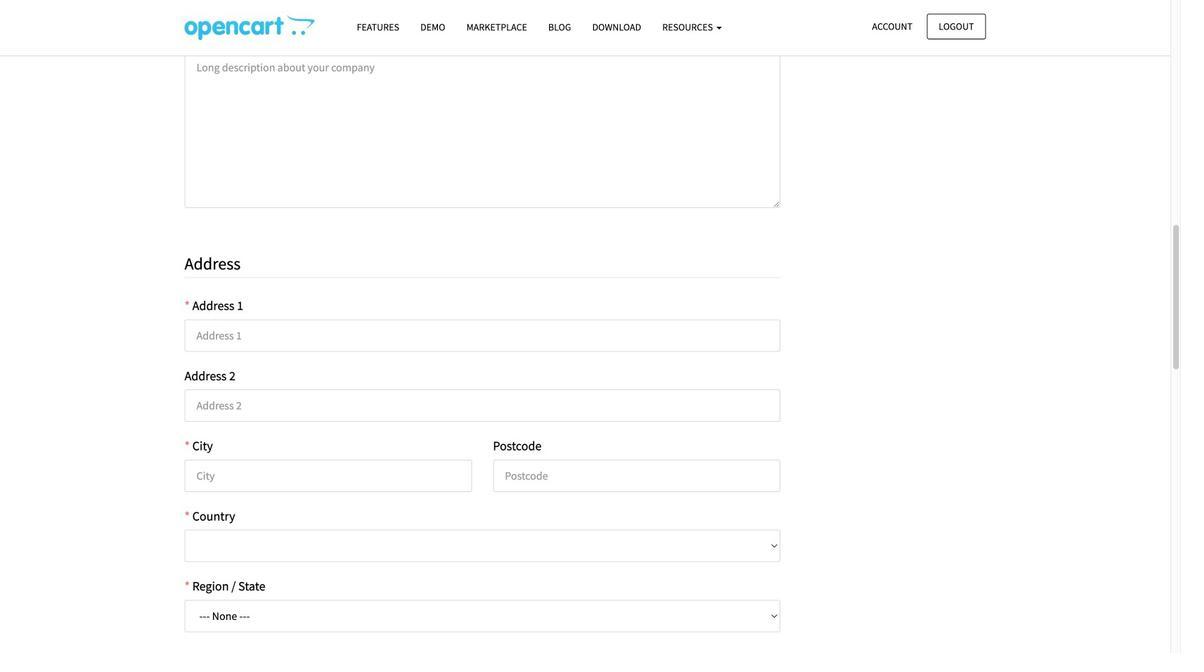 Task type: locate. For each thing, give the bounding box(es) containing it.
link image
[[671, 16, 680, 26]]

text height image
[[426, 16, 436, 26]]

partner account image
[[185, 15, 315, 40]]

square image
[[480, 16, 488, 26]]

youtube play image
[[706, 16, 716, 26]]

underline image
[[292, 16, 301, 26]]

eye image
[[197, 16, 206, 26]]

list ol image
[[565, 16, 575, 26]]

Postcode text field
[[493, 460, 781, 492]]

code image
[[356, 16, 367, 26]]

italic image
[[264, 16, 269, 26]]

City text field
[[185, 460, 472, 492]]

camera image
[[634, 16, 645, 26]]



Task type: describe. For each thing, give the bounding box(es) containing it.
list image
[[598, 16, 608, 26]]

Address 2 text field
[[185, 390, 781, 422]]

bold image
[[233, 16, 240, 26]]

Long description about your company text field
[[185, 53, 781, 208]]

strikethrough image
[[390, 16, 400, 26]]

Address 1 text field
[[185, 320, 781, 352]]



Task type: vqa. For each thing, say whether or not it's contained in the screenshot.
the want
no



